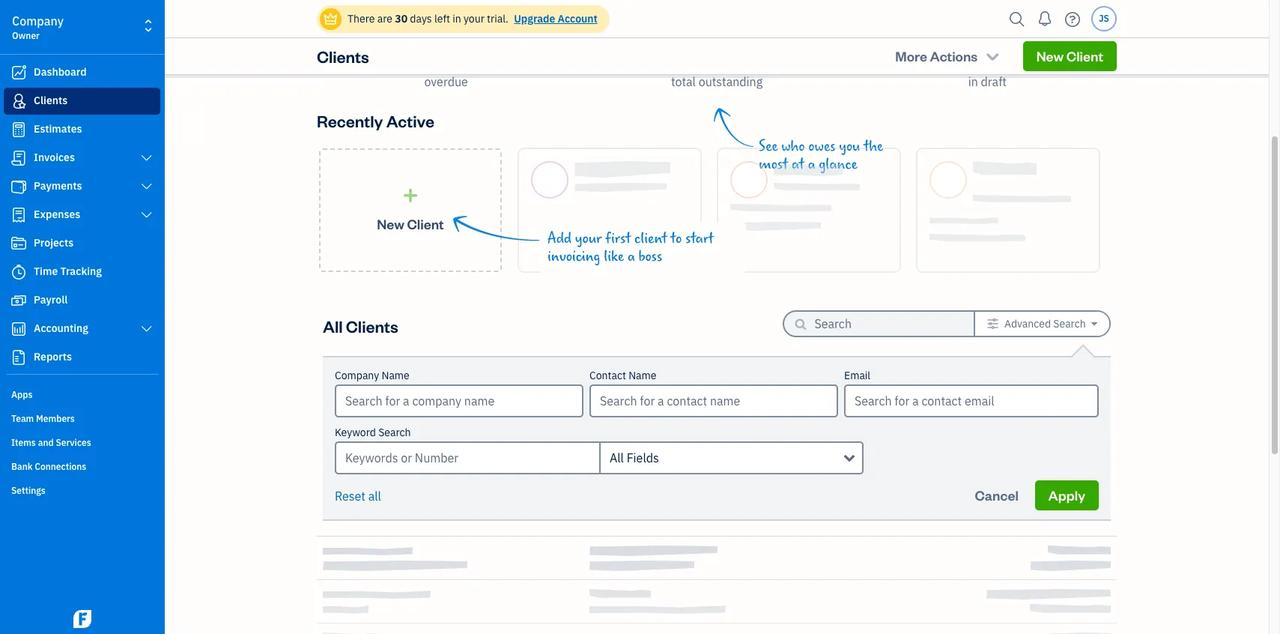 Task type: vqa. For each thing, say whether or not it's contained in the screenshot.
Dec for Last Year
no



Task type: describe. For each thing, give the bounding box(es) containing it.
name for contact name
[[629, 369, 657, 382]]

chevron large down image for payments
[[140, 181, 154, 193]]

items and services link
[[4, 431, 160, 453]]

plus image
[[402, 188, 419, 203]]

apps
[[11, 389, 33, 400]]

project image
[[10, 236, 28, 251]]

1 vertical spatial new client
[[377, 215, 444, 232]]

all for all clients
[[323, 315, 343, 336]]

payment image
[[10, 179, 28, 194]]

payments
[[34, 179, 82, 193]]

total
[[671, 74, 696, 89]]

0 vertical spatial new client link
[[1024, 41, 1117, 71]]

draft
[[981, 74, 1007, 89]]

payroll
[[34, 293, 68, 307]]

freshbooks image
[[70, 610, 94, 628]]

name for company name
[[382, 369, 410, 382]]

bank connections
[[11, 461, 86, 472]]

glance
[[819, 156, 858, 173]]

bank
[[11, 461, 33, 472]]

dashboard
[[34, 65, 87, 79]]

clients inside "link"
[[34, 94, 68, 107]]

chevrondown image
[[985, 49, 1002, 64]]

reports link
[[4, 344, 160, 371]]

search image
[[1006, 8, 1030, 30]]

items and services
[[11, 437, 91, 448]]

contact name
[[590, 369, 657, 382]]

upgrade account link
[[511, 12, 598, 25]]

start
[[686, 230, 714, 247]]

time
[[34, 265, 58, 278]]

there are 30 days left in your trial. upgrade account
[[348, 12, 598, 25]]

chart image
[[10, 322, 28, 337]]

0 horizontal spatial new
[[377, 215, 405, 232]]

left
[[435, 12, 450, 25]]

a inside see who owes you the most at a glance
[[808, 156, 816, 173]]

services
[[56, 437, 91, 448]]

account
[[558, 12, 598, 25]]

connections
[[35, 461, 86, 472]]

All Fields field
[[600, 441, 864, 474]]

a inside add your first client to start invoicing like a boss
[[628, 248, 635, 265]]

estimates
[[34, 122, 82, 136]]

0 vertical spatial new
[[1037, 47, 1064, 64]]

reset
[[335, 489, 366, 504]]

more
[[896, 47, 928, 64]]

all fields
[[610, 450, 659, 465]]

active
[[386, 110, 435, 131]]

dashboard link
[[4, 59, 160, 86]]

cancel button
[[962, 480, 1033, 510]]

you
[[840, 138, 861, 155]]

company for owner
[[12, 13, 64, 28]]

report image
[[10, 350, 28, 365]]

projects link
[[4, 230, 160, 257]]

team members
[[11, 413, 75, 424]]

first
[[606, 230, 631, 247]]

upgrade
[[514, 12, 556, 25]]

days
[[410, 12, 432, 25]]

apply button
[[1035, 480, 1099, 510]]

chevron large down image for invoices
[[140, 152, 154, 164]]

client
[[635, 230, 668, 247]]

$0 for $0 in draft
[[970, 34, 1006, 69]]

estimate image
[[10, 122, 28, 137]]

Keywords or Number text field
[[335, 441, 600, 474]]

estimates link
[[4, 116, 160, 143]]

crown image
[[323, 11, 339, 27]]

apply
[[1049, 486, 1086, 504]]

projects
[[34, 236, 74, 250]]

bank connections link
[[4, 455, 160, 477]]

expense image
[[10, 208, 28, 223]]

Search text field
[[815, 312, 950, 336]]

money image
[[10, 293, 28, 308]]

time tracking link
[[4, 259, 160, 286]]

your inside add your first client to start invoicing like a boss
[[575, 230, 602, 247]]

items
[[11, 437, 36, 448]]

all clients
[[323, 315, 398, 336]]

contact
[[590, 369, 626, 382]]

invoice image
[[10, 151, 28, 166]]

in inside the $0 in draft
[[969, 74, 979, 89]]

expenses link
[[4, 202, 160, 229]]

apps link
[[4, 383, 160, 405]]

there
[[348, 12, 375, 25]]

0 vertical spatial clients
[[317, 46, 369, 67]]

settings link
[[4, 479, 160, 501]]

owes
[[809, 138, 836, 155]]

trial.
[[487, 12, 509, 25]]

js
[[1100, 13, 1110, 24]]

1 vertical spatial client
[[407, 215, 444, 232]]

like
[[604, 248, 624, 265]]

chevron large down image for accounting
[[140, 323, 154, 335]]

add
[[548, 230, 572, 247]]



Task type: locate. For each thing, give the bounding box(es) containing it.
1 vertical spatial your
[[575, 230, 602, 247]]

notifications image
[[1034, 4, 1058, 34]]

0 vertical spatial in
[[453, 12, 461, 25]]

1 horizontal spatial new client link
[[1024, 41, 1117, 71]]

$0 in draft
[[969, 34, 1007, 89]]

1 vertical spatial a
[[628, 248, 635, 265]]

0 vertical spatial company
[[12, 13, 64, 28]]

tracking
[[60, 265, 102, 278]]

Search for a contact name text field
[[591, 386, 837, 416]]

in
[[453, 12, 461, 25], [969, 74, 979, 89]]

0 vertical spatial all
[[323, 315, 343, 336]]

1 name from the left
[[382, 369, 410, 382]]

timer image
[[10, 265, 28, 280]]

name
[[382, 369, 410, 382], [629, 369, 657, 382]]

see who owes you the most at a glance
[[759, 138, 884, 173]]

$0 up draft
[[970, 34, 1006, 69]]

$0 total outstanding
[[671, 34, 763, 89]]

company inside main element
[[12, 13, 64, 28]]

1 vertical spatial all
[[610, 450, 624, 465]]

clients up company name
[[346, 315, 398, 336]]

a
[[808, 156, 816, 173], [628, 248, 635, 265]]

clients down crown 'icon'
[[317, 46, 369, 67]]

Search for a contact email text field
[[846, 386, 1098, 416]]

actions
[[931, 47, 978, 64]]

1 horizontal spatial new client
[[1037, 47, 1104, 64]]

recently active
[[317, 110, 435, 131]]

$0 for $0 overdue
[[429, 34, 464, 69]]

Search for a company name text field
[[337, 386, 582, 416]]

members
[[36, 413, 75, 424]]

chevron large down image inside "invoices" link
[[140, 152, 154, 164]]

0 horizontal spatial in
[[453, 12, 461, 25]]

and
[[38, 437, 54, 448]]

your
[[464, 12, 485, 25], [575, 230, 602, 247]]

payments link
[[4, 173, 160, 200]]

overdue
[[425, 74, 468, 89]]

0 vertical spatial client
[[1067, 47, 1104, 64]]

0 vertical spatial new client
[[1037, 47, 1104, 64]]

1 $0 from the left
[[429, 34, 464, 69]]

are
[[378, 12, 393, 25]]

1 horizontal spatial all
[[610, 450, 624, 465]]

boss
[[639, 248, 663, 265]]

new down notifications icon
[[1037, 47, 1064, 64]]

the
[[864, 138, 884, 155]]

search inside dropdown button
[[1054, 317, 1087, 331]]

0 horizontal spatial your
[[464, 12, 485, 25]]

0 horizontal spatial all
[[323, 315, 343, 336]]

advanced search button
[[975, 312, 1110, 336]]

$0 up outstanding
[[700, 34, 735, 69]]

1 vertical spatial search
[[379, 426, 411, 439]]

1 vertical spatial new client link
[[319, 148, 502, 272]]

1 horizontal spatial company
[[335, 369, 379, 382]]

new client down plus icon
[[377, 215, 444, 232]]

chevron large down image up projects link in the top of the page
[[140, 209, 154, 221]]

chevron large down image down payroll link at the left top of page
[[140, 323, 154, 335]]

reset all button
[[335, 487, 381, 505]]

company down all clients
[[335, 369, 379, 382]]

1 vertical spatial clients
[[34, 94, 68, 107]]

client down plus icon
[[407, 215, 444, 232]]

$0
[[429, 34, 464, 69], [700, 34, 735, 69], [970, 34, 1006, 69]]

$0 inside the $0 in draft
[[970, 34, 1006, 69]]

search right keyword
[[379, 426, 411, 439]]

1 horizontal spatial client
[[1067, 47, 1104, 64]]

a right like
[[628, 248, 635, 265]]

fields
[[627, 450, 659, 465]]

0 horizontal spatial new client
[[377, 215, 444, 232]]

new client down go to help image
[[1037, 47, 1104, 64]]

all left fields
[[610, 450, 624, 465]]

1 horizontal spatial a
[[808, 156, 816, 173]]

all up company name
[[323, 315, 343, 336]]

time tracking
[[34, 265, 102, 278]]

team
[[11, 413, 34, 424]]

$0 inside $0 overdue
[[429, 34, 464, 69]]

$0 up overdue
[[429, 34, 464, 69]]

all for all fields
[[610, 450, 624, 465]]

3 $0 from the left
[[970, 34, 1006, 69]]

2 name from the left
[[629, 369, 657, 382]]

1 vertical spatial in
[[969, 74, 979, 89]]

search left caretdown image
[[1054, 317, 1087, 331]]

1 horizontal spatial your
[[575, 230, 602, 247]]

clients up estimates
[[34, 94, 68, 107]]

company up owner
[[12, 13, 64, 28]]

client image
[[10, 94, 28, 109]]

2 vertical spatial clients
[[346, 315, 398, 336]]

0 horizontal spatial a
[[628, 248, 635, 265]]

new
[[1037, 47, 1064, 64], [377, 215, 405, 232]]

advanced
[[1005, 317, 1052, 331]]

1 vertical spatial company
[[335, 369, 379, 382]]

new client link
[[1024, 41, 1117, 71], [319, 148, 502, 272]]

js button
[[1092, 6, 1117, 31]]

30
[[395, 12, 408, 25]]

your up invoicing
[[575, 230, 602, 247]]

keyword
[[335, 426, 376, 439]]

$0 overdue
[[425, 34, 468, 89]]

accounting
[[34, 322, 88, 335]]

name down all clients
[[382, 369, 410, 382]]

expenses
[[34, 208, 80, 221]]

keyword search
[[335, 426, 411, 439]]

2 horizontal spatial $0
[[970, 34, 1006, 69]]

at
[[792, 156, 805, 173]]

name right contact
[[629, 369, 657, 382]]

invoices
[[34, 151, 75, 164]]

clients
[[317, 46, 369, 67], [34, 94, 68, 107], [346, 315, 398, 336]]

client down go to help image
[[1067, 47, 1104, 64]]

caretdown image
[[1092, 318, 1098, 330]]

2 chevron large down image from the top
[[140, 181, 154, 193]]

company
[[12, 13, 64, 28], [335, 369, 379, 382]]

1 horizontal spatial search
[[1054, 317, 1087, 331]]

chevron large down image up payments link
[[140, 152, 154, 164]]

1 horizontal spatial $0
[[700, 34, 735, 69]]

0 vertical spatial search
[[1054, 317, 1087, 331]]

invoices link
[[4, 145, 160, 172]]

all
[[369, 489, 381, 504]]

company owner
[[12, 13, 64, 41]]

company for name
[[335, 369, 379, 382]]

recently
[[317, 110, 383, 131]]

dashboard image
[[10, 65, 28, 80]]

who
[[782, 138, 805, 155]]

outstanding
[[699, 74, 763, 89]]

chevron large down image up 'expenses' link
[[140, 181, 154, 193]]

client
[[1067, 47, 1104, 64], [407, 215, 444, 232]]

3 chevron large down image from the top
[[140, 209, 154, 221]]

invoicing
[[548, 248, 601, 265]]

new client
[[1037, 47, 1104, 64], [377, 215, 444, 232]]

advanced search
[[1005, 317, 1087, 331]]

search for keyword search
[[379, 426, 411, 439]]

1 horizontal spatial in
[[969, 74, 979, 89]]

cancel
[[975, 486, 1019, 504]]

payroll link
[[4, 287, 160, 314]]

a right at
[[808, 156, 816, 173]]

0 vertical spatial your
[[464, 12, 485, 25]]

go to help image
[[1061, 8, 1085, 30]]

add your first client to start invoicing like a boss
[[548, 230, 714, 265]]

all inside all fields field
[[610, 450, 624, 465]]

to
[[671, 230, 682, 247]]

in right left
[[453, 12, 461, 25]]

accounting link
[[4, 316, 160, 343]]

main element
[[0, 0, 202, 634]]

settings image
[[987, 318, 1000, 330]]

new down plus icon
[[377, 215, 405, 232]]

0 horizontal spatial company
[[12, 13, 64, 28]]

0 vertical spatial a
[[808, 156, 816, 173]]

$0 for $0 total outstanding
[[700, 34, 735, 69]]

search for advanced search
[[1054, 317, 1087, 331]]

1 chevron large down image from the top
[[140, 152, 154, 164]]

reset all
[[335, 489, 381, 504]]

chevron large down image
[[140, 152, 154, 164], [140, 181, 154, 193], [140, 209, 154, 221], [140, 323, 154, 335]]

settings
[[11, 485, 46, 496]]

chevron large down image for expenses
[[140, 209, 154, 221]]

reports
[[34, 350, 72, 364]]

more actions
[[896, 47, 978, 64]]

2 $0 from the left
[[700, 34, 735, 69]]

owner
[[12, 30, 40, 41]]

your left trial.
[[464, 12, 485, 25]]

1 horizontal spatial new
[[1037, 47, 1064, 64]]

most
[[759, 156, 789, 173]]

0 horizontal spatial name
[[382, 369, 410, 382]]

clients link
[[4, 88, 160, 115]]

team members link
[[4, 407, 160, 429]]

4 chevron large down image from the top
[[140, 323, 154, 335]]

1 vertical spatial new
[[377, 215, 405, 232]]

0 horizontal spatial new client link
[[319, 148, 502, 272]]

see
[[759, 138, 778, 155]]

0 horizontal spatial search
[[379, 426, 411, 439]]

0 horizontal spatial $0
[[429, 34, 464, 69]]

$0 inside $0 total outstanding
[[700, 34, 735, 69]]

company name
[[335, 369, 410, 382]]

1 horizontal spatial name
[[629, 369, 657, 382]]

in left draft
[[969, 74, 979, 89]]

0 horizontal spatial client
[[407, 215, 444, 232]]

email
[[845, 369, 871, 382]]



